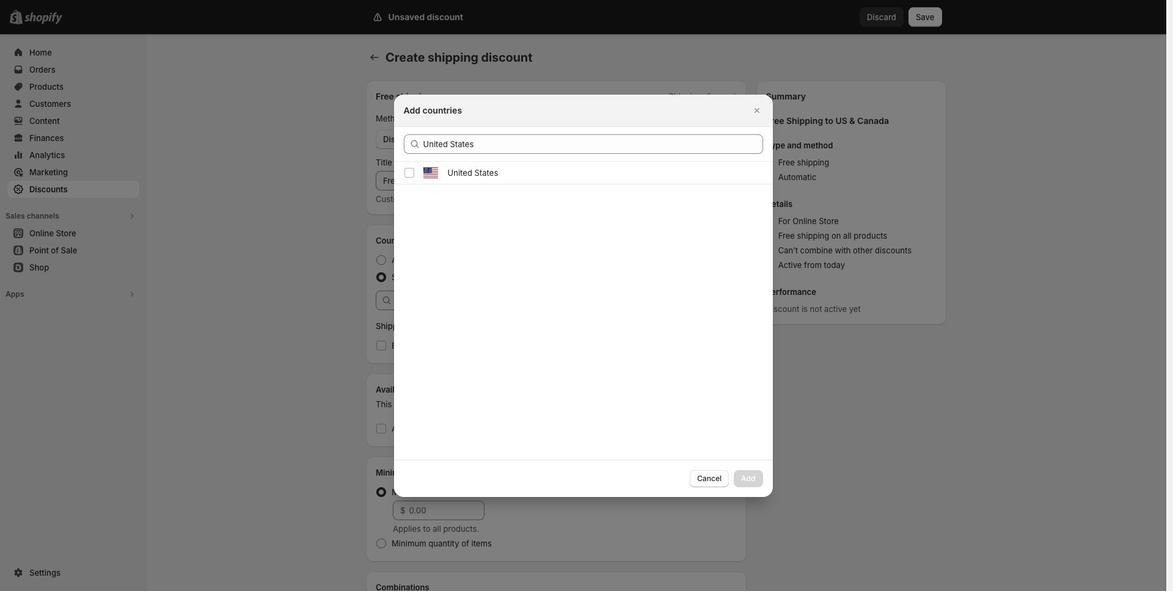 Task type: vqa. For each thing, say whether or not it's contained in the screenshot.
dialog
yes



Task type: describe. For each thing, give the bounding box(es) containing it.
Search countries text field
[[423, 134, 763, 154]]

shopify image
[[24, 12, 62, 24]]



Task type: locate. For each thing, give the bounding box(es) containing it.
dialog
[[0, 94, 1166, 497]]



